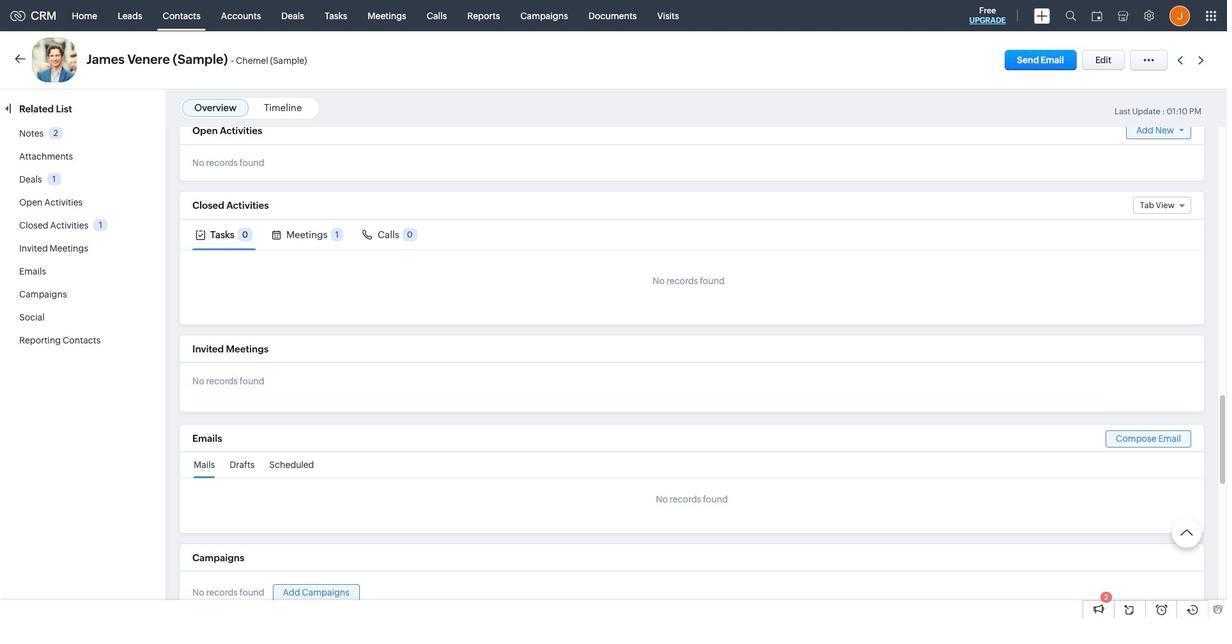 Task type: locate. For each thing, give the bounding box(es) containing it.
profile image
[[1170, 5, 1190, 26]]

1 horizontal spatial tab
[[268, 220, 346, 250]]

None field
[[1133, 197, 1191, 214]]

profile element
[[1162, 0, 1198, 31]]

tab list
[[180, 220, 1204, 251]]

previous record image
[[1177, 56, 1183, 64]]

2 horizontal spatial tab
[[359, 220, 420, 250]]

tab
[[192, 220, 256, 250], [268, 220, 346, 250], [359, 220, 420, 250]]

search image
[[1065, 10, 1076, 21]]

0 horizontal spatial tab
[[192, 220, 256, 250]]

create menu image
[[1034, 8, 1050, 23]]

1 tab from the left
[[192, 220, 256, 250]]



Task type: describe. For each thing, give the bounding box(es) containing it.
next record image
[[1198, 56, 1207, 64]]

search element
[[1058, 0, 1084, 31]]

calendar image
[[1092, 11, 1102, 21]]

create menu element
[[1026, 0, 1058, 31]]

logo image
[[10, 11, 26, 21]]

2 tab from the left
[[268, 220, 346, 250]]

3 tab from the left
[[359, 220, 420, 250]]



Task type: vqa. For each thing, say whether or not it's contained in the screenshot.
Previous Record IMAGE at the top of page
yes



